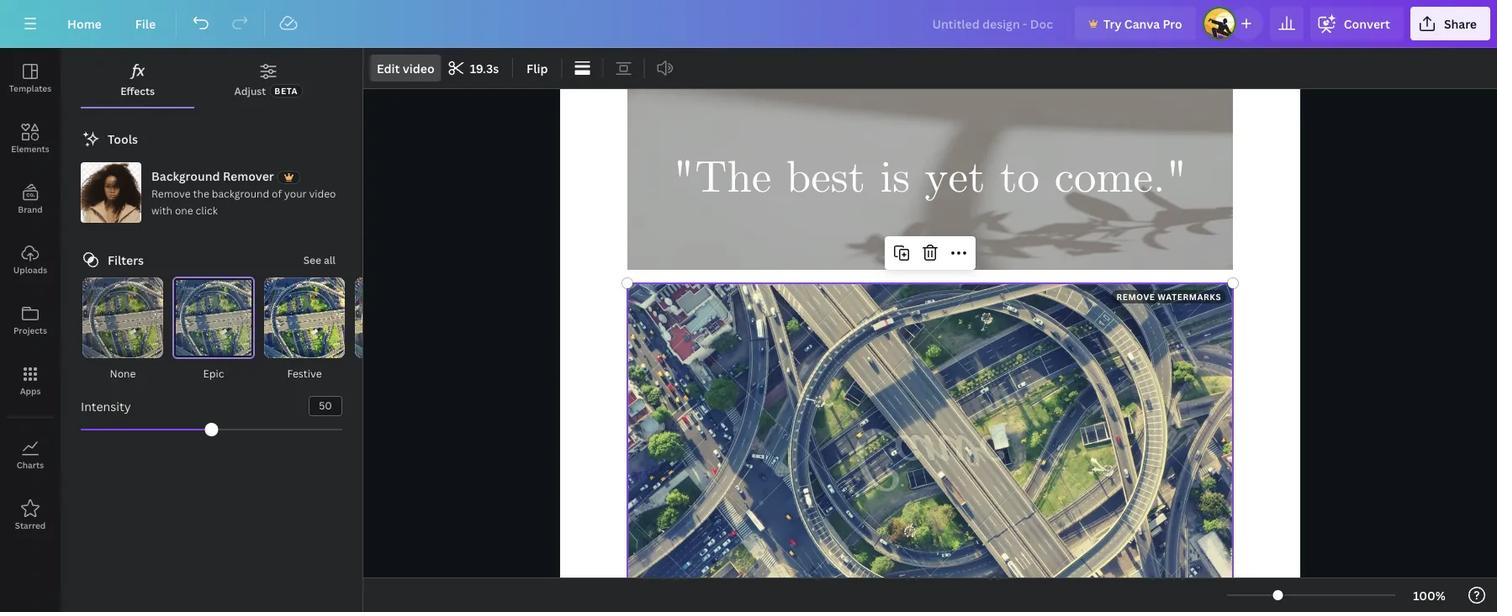 Task type: vqa. For each thing, say whether or not it's contained in the screenshot.
"LMS Integrations" link
no



Task type: locate. For each thing, give the bounding box(es) containing it.
Intensity text field
[[310, 397, 341, 415]]

projects
[[13, 325, 47, 336]]

effects button
[[81, 55, 195, 107]]

with
[[151, 203, 172, 217]]

remove
[[151, 186, 191, 200], [1116, 291, 1155, 302]]

1 horizontal spatial remove
[[1116, 291, 1155, 302]]

beta
[[274, 85, 298, 96]]

home
[[67, 16, 102, 32]]

background
[[212, 186, 269, 200]]

video
[[403, 60, 435, 76], [309, 186, 336, 200]]

background
[[151, 168, 220, 184]]

video right edit
[[403, 60, 435, 76]]

"the
[[673, 150, 771, 208]]

remove the background of your video with one click
[[151, 186, 336, 217]]

try canva pro
[[1103, 16, 1182, 32]]

background remover
[[151, 168, 274, 184]]

uploads button
[[0, 230, 61, 290]]

none
[[110, 366, 136, 380]]

remove up with
[[151, 186, 191, 200]]

remove left watermarks
[[1116, 291, 1155, 302]]

intensity
[[81, 398, 131, 414]]

video inside remove the background of your video with one click
[[309, 186, 336, 200]]

projects button
[[0, 290, 61, 351]]

0 vertical spatial remove
[[151, 186, 191, 200]]

side panel tab list
[[0, 48, 61, 546]]

charts button
[[0, 425, 61, 485]]

one
[[175, 203, 193, 217]]

0 horizontal spatial remove
[[151, 186, 191, 200]]

1 horizontal spatial video
[[403, 60, 435, 76]]

1 vertical spatial video
[[309, 186, 336, 200]]

starred
[[15, 520, 46, 531]]

remove watermarks
[[1116, 291, 1221, 302]]

19.3s
[[470, 60, 499, 76]]

elements button
[[0, 108, 61, 169]]

"the best is yet to come."
[[673, 150, 1188, 208]]

epic button
[[172, 277, 256, 383]]

flip button
[[520, 55, 555, 82]]

0 horizontal spatial video
[[309, 186, 336, 200]]

your
[[284, 186, 307, 200]]

charts
[[17, 459, 44, 471]]

filters
[[108, 252, 144, 268]]

effects
[[120, 84, 155, 98]]

100%
[[1413, 587, 1446, 603]]

adjust
[[234, 84, 266, 98]]

video right your
[[309, 186, 336, 200]]

brand
[[18, 204, 43, 215]]

0 vertical spatial video
[[403, 60, 435, 76]]

apps button
[[0, 351, 61, 411]]

none button
[[81, 277, 165, 383]]

convert button
[[1310, 7, 1404, 40]]

1 vertical spatial remove
[[1116, 291, 1155, 302]]

remove inside remove watermarks button
[[1116, 291, 1155, 302]]

tools
[[108, 131, 138, 147]]

file
[[135, 16, 156, 32]]

flip
[[527, 60, 548, 76]]

remove inside remove the background of your video with one click
[[151, 186, 191, 200]]

starred button
[[0, 485, 61, 546]]



Task type: describe. For each thing, give the bounding box(es) containing it.
best
[[786, 150, 865, 208]]

to
[[1000, 150, 1040, 208]]

elements
[[11, 143, 49, 154]]

video inside 'dropdown button'
[[403, 60, 435, 76]]

watermarks
[[1158, 291, 1221, 302]]

templates
[[9, 82, 51, 94]]

festive
[[287, 366, 322, 380]]

yet
[[925, 150, 985, 208]]

see
[[303, 253, 321, 267]]

try
[[1103, 16, 1122, 32]]

100% button
[[1402, 582, 1457, 609]]

edit video
[[377, 60, 435, 76]]

pro
[[1163, 16, 1182, 32]]

edit video button
[[370, 55, 441, 82]]

apps
[[20, 385, 41, 397]]

main menu bar
[[0, 0, 1497, 48]]

remove for remove the background of your video with one click
[[151, 186, 191, 200]]

edit
[[377, 60, 400, 76]]

is
[[880, 150, 910, 208]]

remover
[[223, 168, 274, 184]]

adjust beta
[[234, 84, 298, 98]]

see all button
[[303, 251, 336, 268]]

canva
[[1124, 16, 1160, 32]]

click
[[196, 203, 218, 217]]

of
[[272, 186, 282, 200]]

remove for remove watermarks
[[1116, 291, 1155, 302]]

Design title text field
[[919, 7, 1068, 40]]

festive button
[[262, 277, 347, 383]]

see all
[[303, 253, 336, 267]]

convert
[[1344, 16, 1390, 32]]

try canva pro button
[[1075, 7, 1196, 40]]

the
[[193, 186, 209, 200]]

file button
[[122, 7, 169, 40]]

share
[[1444, 16, 1477, 32]]

share button
[[1410, 7, 1490, 40]]

home link
[[54, 7, 115, 40]]

uploads
[[13, 264, 47, 275]]

templates button
[[0, 48, 61, 108]]

all
[[324, 253, 336, 267]]

epic
[[203, 366, 224, 380]]

brand button
[[0, 169, 61, 230]]

remove watermarks button
[[1111, 290, 1226, 304]]

19.3s button
[[443, 55, 506, 82]]

come."
[[1054, 150, 1188, 208]]



